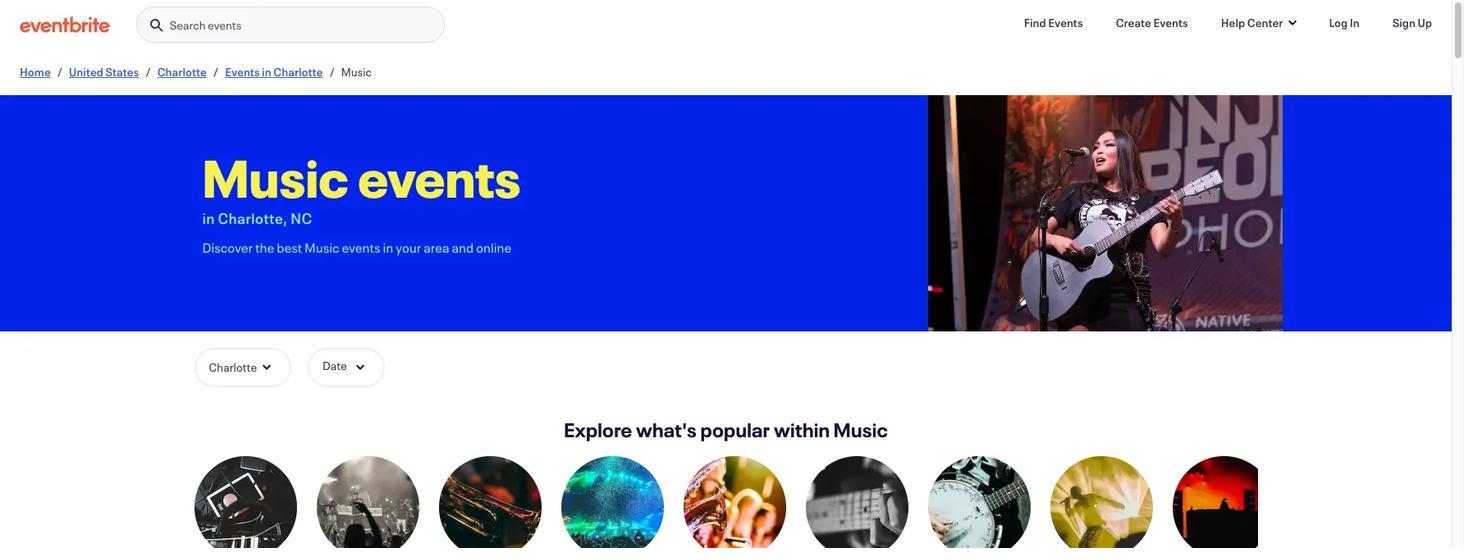 Task type: describe. For each thing, give the bounding box(es) containing it.
the
[[255, 239, 274, 256]]

log in
[[1329, 15, 1360, 30]]

and
[[452, 239, 474, 256]]

1 horizontal spatial in
[[262, 64, 271, 80]]

2 horizontal spatial charlotte
[[273, 64, 323, 80]]

events for create events
[[1153, 15, 1188, 30]]

charlotte,
[[218, 208, 288, 228]]

2 vertical spatial events
[[342, 239, 380, 256]]

create events link
[[1103, 7, 1201, 39]]

music right the best
[[305, 239, 339, 256]]

events for music
[[358, 143, 521, 212]]

sign up
[[1392, 15, 1432, 30]]

events for find events
[[1048, 15, 1083, 30]]

music inside music events in charlotte, nc
[[202, 143, 349, 212]]

your
[[396, 239, 421, 256]]

date button
[[308, 348, 385, 387]]

up
[[1418, 15, 1432, 30]]

music events in charlotte, nc
[[202, 143, 521, 228]]

area
[[424, 239, 449, 256]]

log
[[1329, 15, 1348, 30]]

home / united states / charlotte / events in charlotte / music
[[20, 64, 372, 80]]

popular
[[700, 417, 770, 443]]

charlotte link
[[157, 64, 207, 80]]

events for search
[[208, 17, 241, 33]]

within
[[774, 417, 830, 443]]

what's
[[636, 417, 697, 443]]

search events button
[[136, 7, 445, 43]]

explore what's popular within music
[[564, 417, 888, 443]]

nc
[[291, 208, 312, 228]]

home
[[20, 64, 51, 80]]

center
[[1247, 15, 1283, 30]]

2 vertical spatial in
[[383, 239, 393, 256]]

music right within
[[834, 417, 888, 443]]

find
[[1024, 15, 1046, 30]]

2 / from the left
[[145, 64, 151, 80]]

[object object] image
[[928, 95, 1282, 332]]

discover
[[202, 239, 253, 256]]



Task type: locate. For each thing, give the bounding box(es) containing it.
1 vertical spatial in
[[202, 208, 215, 228]]

charlotte button
[[194, 348, 291, 387]]

events in charlotte link
[[225, 64, 323, 80]]

events right find
[[1048, 15, 1083, 30]]

charlotte inside button
[[209, 359, 257, 375]]

create
[[1116, 15, 1151, 30]]

4 / from the left
[[329, 64, 335, 80]]

search
[[170, 17, 206, 33]]

events
[[208, 17, 241, 33], [358, 143, 521, 212], [342, 239, 380, 256]]

events right the 'create'
[[1153, 15, 1188, 30]]

2 horizontal spatial events
[[1153, 15, 1188, 30]]

0 horizontal spatial events
[[225, 64, 260, 80]]

date
[[323, 358, 347, 373]]

music up the
[[202, 143, 349, 212]]

0 horizontal spatial charlotte
[[157, 64, 207, 80]]

in left "your"
[[383, 239, 393, 256]]

charlotte
[[157, 64, 207, 80], [273, 64, 323, 80], [209, 359, 257, 375]]

united states link
[[69, 64, 139, 80]]

events up the area
[[358, 143, 521, 212]]

/
[[57, 64, 62, 80], [145, 64, 151, 80], [213, 64, 218, 80], [329, 64, 335, 80]]

explore
[[564, 417, 632, 443]]

in down search events button
[[262, 64, 271, 80]]

in up discover
[[202, 208, 215, 228]]

events
[[1048, 15, 1083, 30], [1153, 15, 1188, 30], [225, 64, 260, 80]]

/ right charlotte link
[[213, 64, 218, 80]]

events inside music events in charlotte, nc
[[358, 143, 521, 212]]

/ right home link
[[57, 64, 62, 80]]

events left "your"
[[342, 239, 380, 256]]

log in link
[[1316, 7, 1373, 39]]

in inside music events in charlotte, nc
[[202, 208, 215, 228]]

events right search
[[208, 17, 241, 33]]

music down search events button
[[341, 64, 372, 80]]

eventbrite image
[[20, 16, 110, 33]]

1 horizontal spatial events
[[1048, 15, 1083, 30]]

0 vertical spatial in
[[262, 64, 271, 80]]

find events
[[1024, 15, 1083, 30]]

best
[[277, 239, 302, 256]]

in
[[1350, 15, 1360, 30]]

home link
[[20, 64, 51, 80]]

events inside button
[[208, 17, 241, 33]]

2 horizontal spatial in
[[383, 239, 393, 256]]

/ right states
[[145, 64, 151, 80]]

3 / from the left
[[213, 64, 218, 80]]

1 / from the left
[[57, 64, 62, 80]]

discover the best music events in your area and online
[[202, 239, 511, 256]]

create events
[[1116, 15, 1188, 30]]

united
[[69, 64, 103, 80]]

1 horizontal spatial charlotte
[[209, 359, 257, 375]]

states
[[105, 64, 139, 80]]

events down search events
[[225, 64, 260, 80]]

1 vertical spatial events
[[358, 143, 521, 212]]

help
[[1221, 15, 1245, 30]]

search events
[[170, 17, 241, 33]]

in
[[262, 64, 271, 80], [202, 208, 215, 228], [383, 239, 393, 256]]

music
[[341, 64, 372, 80], [202, 143, 349, 212], [305, 239, 339, 256], [834, 417, 888, 443]]

sign up link
[[1379, 7, 1445, 39]]

/ right events in charlotte link
[[329, 64, 335, 80]]

find events link
[[1011, 7, 1096, 39]]

help center
[[1221, 15, 1283, 30]]

sign
[[1392, 15, 1416, 30]]

0 horizontal spatial in
[[202, 208, 215, 228]]

0 vertical spatial events
[[208, 17, 241, 33]]

online
[[476, 239, 511, 256]]



Task type: vqa. For each thing, say whether or not it's contained in the screenshot.
SHOW DESKTOP PREVIEW image
no



